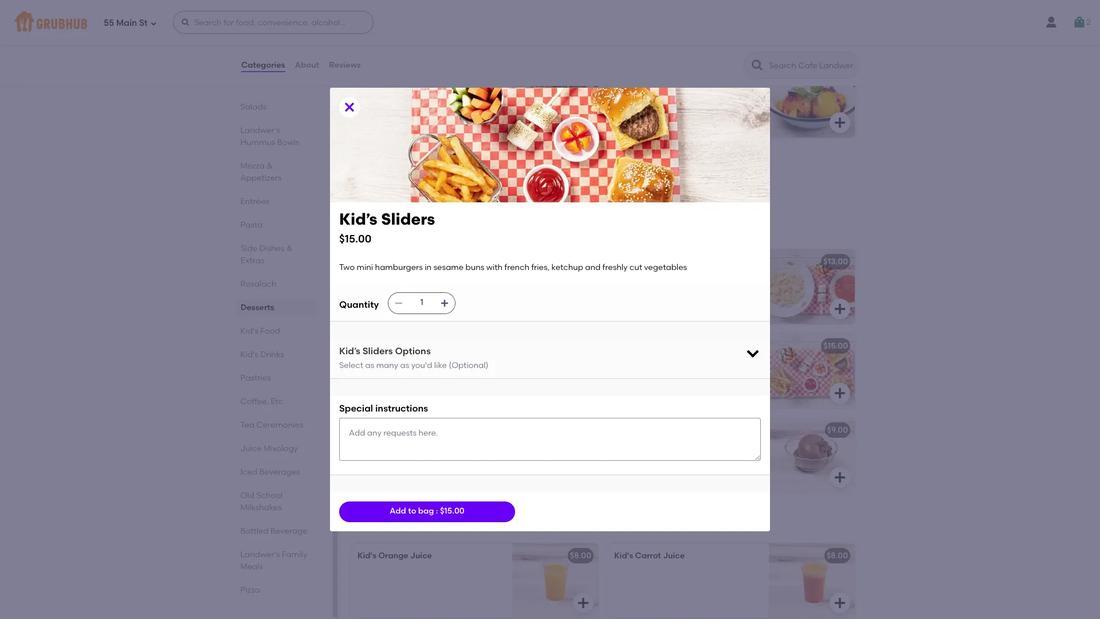 Task type: describe. For each thing, give the bounding box(es) containing it.
Search Cafe Landwer search field
[[768, 60, 856, 71]]

desserts tab
[[241, 302, 312, 314]]

side dishes & extras tab
[[241, 243, 312, 267]]

of inside mango sorbet with an array of berries
[[724, 87, 731, 96]]

freshly inside tomato sauce & mozzarella with freshly cut vegetables
[[358, 285, 383, 294]]

kid's pasta
[[615, 257, 658, 267]]

1 horizontal spatial ketchup
[[701, 369, 732, 379]]

1 as from the left
[[365, 361, 375, 370]]

$13.00 for tomato sauce & mozzarella with freshly cut vegetables
[[567, 257, 592, 267]]

sliders for kid's sliders options
[[363, 345, 393, 356]]

1 vertical spatial two mini hamburgers in sesame buns with french fries, ketchup and freshly cut vegetables
[[615, 357, 750, 390]]

of inside 4 pieces of waffle with chocolate + vanilla ice cream, chocolate syrup, whipped cream, strawberry
[[391, 87, 399, 96]]

kid's chicken tenders image
[[513, 334, 599, 408]]

1 horizontal spatial kid's drinks
[[349, 517, 420, 531]]

entrées
[[241, 197, 270, 206]]

milkshakes
[[241, 503, 282, 513]]

with inside pasta with sauce of your choice: tomato, cream, butter, oil, rosé served with vegetables
[[639, 273, 657, 283]]

Special instructions text field
[[339, 418, 761, 461]]

0 horizontal spatial french
[[505, 263, 530, 273]]

1 vertical spatial drinks
[[381, 517, 420, 531]]

2 vertical spatial and
[[734, 369, 750, 379]]

served inside fried halloumi cheese served with a side of vegetables
[[444, 442, 471, 451]]

desserts inside tab
[[241, 303, 274, 312]]

55
[[104, 18, 114, 28]]

bottled beverage
[[241, 526, 308, 536]]

& for side
[[287, 244, 293, 253]]

a
[[491, 442, 497, 451]]

tea ceremonies
[[241, 420, 304, 430]]

served inside pasta with sauce of your choice: tomato, cream, butter, oil, rosé served with vegetables
[[615, 296, 641, 306]]

coffee, etc
[[241, 397, 284, 406]]

pasta tab
[[241, 219, 312, 231]]

(optional)
[[449, 361, 489, 370]]

kid's up kid's orange juice
[[349, 517, 379, 531]]

sorbet
[[644, 87, 669, 96]]

landwer's for meals
[[241, 550, 280, 560]]

an
[[689, 87, 699, 96]]

landwer's for bowls
[[241, 126, 280, 135]]

$8.00 for kid's carrot juice
[[827, 551, 849, 561]]

food inside kid's food tab
[[261, 326, 280, 336]]

with inside 4 pieces of waffle with chocolate + vanilla ice cream, chocolate syrup, whipped cream, strawberry
[[428, 87, 444, 96]]

sticks
[[416, 425, 439, 435]]

ceremonies
[[257, 420, 304, 430]]

cut inside with french fries, ketchup,  and freshly cut vegetables
[[385, 369, 398, 379]]

svg image inside 2 'button'
[[1073, 15, 1087, 29]]

1 horizontal spatial in
[[700, 357, 707, 367]]

many
[[376, 361, 399, 370]]

1 horizontal spatial two
[[615, 357, 630, 367]]

juice inside tab
[[241, 444, 262, 453]]

juice for kid's orange juice
[[411, 551, 432, 561]]

chocolate
[[446, 87, 488, 96]]

about
[[295, 60, 319, 70]]

side
[[241, 244, 258, 253]]

beverages
[[260, 467, 301, 477]]

of inside pasta with sauce of your choice: tomato, cream, butter, oil, rosé served with vegetables
[[685, 273, 693, 283]]

cream
[[372, 155, 399, 165]]

syrup,
[[470, 98, 493, 108]]

with inside pasta with sauce of your choice: tomato, cream, butter, oil, rosé served with vegetables
[[643, 296, 660, 306]]

juice mixology
[[241, 444, 298, 453]]

instructions
[[375, 403, 428, 414]]

1 horizontal spatial and
[[585, 263, 601, 273]]

kid's up tomato,
[[615, 257, 634, 267]]

2 vertical spatial fries,
[[680, 369, 699, 379]]

chicken
[[379, 341, 411, 351]]

cheese
[[415, 442, 442, 451]]

rosé
[[722, 285, 740, 294]]

options
[[395, 345, 431, 356]]

main navigation navigation
[[0, 0, 1101, 45]]

$14.00
[[567, 341, 592, 351]]

kid's drinks inside tab
[[241, 350, 285, 359]]

cut inside tomato sauce & mozzarella with freshly cut vegetables
[[385, 285, 398, 294]]

iced beverages
[[241, 467, 301, 477]]

whipped
[[358, 110, 392, 120]]

coffee, etc tab
[[241, 396, 312, 408]]

1 vertical spatial $15.00
[[824, 341, 849, 351]]

array
[[701, 87, 722, 96]]

bag
[[418, 506, 434, 516]]

0 vertical spatial two mini hamburgers in sesame buns with french fries, ketchup and freshly cut vegetables
[[339, 263, 688, 273]]

main
[[116, 18, 137, 28]]

kid's for kid's sliders options
[[339, 345, 361, 356]]

old
[[241, 491, 255, 501]]

waffle inside 4 pieces of waffle with chocolate + vanilla ice cream, chocolate syrup, whipped cream, strawberry
[[401, 87, 426, 96]]

shakshuka's tab
[[241, 77, 312, 89]]

landwer's hummus bowls tab
[[241, 124, 312, 148]]

fried halloumi cheese served with a side of vegetables
[[358, 442, 497, 463]]

sliders for kid's sliders
[[381, 210, 435, 229]]

55 main st
[[104, 18, 148, 28]]

with inside tomato sauce & mozzarella with freshly cut vegetables
[[468, 273, 484, 283]]

& for tomato
[[416, 273, 422, 283]]

0 vertical spatial food
[[381, 222, 412, 237]]

rosalach
[[241, 279, 277, 289]]

$8.00 for kid's orange juice
[[570, 551, 592, 561]]

drinks inside tab
[[261, 350, 285, 359]]

buns inside two mini hamburgers in sesame buns with french fries, ketchup and freshly cut vegetables
[[615, 369, 633, 379]]

landwer's hummus bowls
[[241, 126, 300, 147]]

quantity
[[339, 299, 379, 310]]

family
[[282, 550, 308, 560]]

freshly up tomato,
[[603, 263, 628, 273]]

chocolate
[[429, 98, 468, 108]]

ice cream scoop (two scoop)
[[358, 155, 477, 165]]

old school milkshakes tab
[[241, 490, 312, 514]]

0 vertical spatial waffle
[[389, 71, 415, 80]]

pasta for pasta with sauce of your choice: tomato, cream, butter, oil, rosé served with vegetables
[[615, 273, 637, 283]]

reviews
[[329, 60, 361, 70]]

cut up tomato,
[[630, 263, 643, 273]]

ice cream (2 scoops) image
[[769, 418, 855, 492]]

old school milkshakes
[[241, 491, 283, 513]]

halloumi
[[379, 425, 414, 435]]

kid's pizza image
[[513, 249, 599, 324]]

cream,
[[648, 285, 678, 294]]

0 vertical spatial ketchup
[[552, 263, 584, 273]]

0 vertical spatial kid's food
[[349, 222, 412, 237]]

carrot
[[635, 551, 661, 561]]

mango
[[615, 87, 642, 96]]

about button
[[294, 45, 320, 86]]

kid's sliders
[[615, 341, 661, 351]]

pizza inside tab
[[241, 585, 260, 595]]

of inside fried halloumi cheese served with a side of vegetables
[[376, 453, 383, 463]]

kid's right $14.00
[[615, 341, 633, 351]]

vanilla
[[358, 98, 384, 108]]

entrées tab
[[241, 196, 312, 208]]

1 horizontal spatial sesame
[[709, 357, 739, 367]]

0 vertical spatial two
[[339, 263, 355, 273]]

0 vertical spatial cream,
[[399, 98, 427, 108]]

kid's sliders $15.00
[[339, 210, 435, 245]]

$6.00
[[570, 154, 591, 163]]

kid's pasta image
[[769, 249, 855, 324]]

search icon image
[[751, 58, 765, 72]]

school
[[257, 491, 283, 501]]

4
[[358, 87, 362, 96]]

fried
[[358, 442, 377, 451]]

pastries
[[241, 373, 271, 383]]

$9.00 button
[[608, 418, 855, 492]]

kid's orange juice
[[358, 551, 432, 561]]

$15.00 inside kid's sliders $15.00
[[339, 232, 372, 245]]

juice mixology tab
[[241, 443, 312, 455]]

strawberry
[[423, 110, 465, 120]]

iced
[[241, 467, 258, 477]]

butter,
[[680, 285, 705, 294]]

fries, inside with french fries, ketchup,  and freshly cut vegetables
[[406, 357, 424, 367]]

ice
[[386, 98, 397, 108]]

mixology
[[264, 444, 298, 453]]

kid's drinks tab
[[241, 349, 312, 361]]

4 pieces of waffle with chocolate + vanilla ice cream, chocolate syrup, whipped cream, strawberry
[[358, 87, 494, 120]]

vegetables
[[661, 296, 705, 306]]

select
[[339, 361, 364, 370]]

kid's orange juice image
[[513, 543, 599, 618]]

mezza & appetizers
[[241, 161, 282, 183]]

vegetables inside fried halloumi cheese served with a side of vegetables
[[385, 453, 428, 463]]

special
[[339, 403, 373, 414]]



Task type: vqa. For each thing, say whether or not it's contained in the screenshot.
left $3.49
no



Task type: locate. For each thing, give the bounding box(es) containing it.
1 vertical spatial with
[[358, 357, 376, 367]]

1 vertical spatial desserts
[[241, 303, 274, 312]]

appetizers
[[241, 173, 282, 183]]

1 vertical spatial cream,
[[394, 110, 421, 120]]

1 vertical spatial served
[[444, 442, 471, 451]]

with french fries, ketchup,  and freshly cut vegetables
[[358, 357, 477, 379]]

drinks
[[261, 350, 285, 359], [381, 517, 420, 531]]

hummus
[[241, 138, 276, 147]]

and inside with french fries, ketchup,  and freshly cut vegetables
[[462, 357, 477, 367]]

0 horizontal spatial kid's drinks
[[241, 350, 285, 359]]

1 horizontal spatial mini
[[632, 357, 649, 367]]

pizza
[[379, 257, 399, 267], [241, 585, 260, 595]]

0 horizontal spatial mini
[[357, 263, 373, 273]]

1 $9.00 from the top
[[828, 71, 849, 80]]

landwer's inside 'landwer's hummus bowls'
[[241, 126, 280, 135]]

desserts
[[349, 36, 400, 50], [241, 303, 274, 312]]

kid's food tab
[[241, 325, 312, 337]]

1 horizontal spatial $15.00
[[440, 506, 465, 516]]

0 vertical spatial french
[[505, 263, 530, 273]]

add to bag : $15.00
[[390, 506, 465, 516]]

mango perfume (v) image
[[769, 63, 855, 138]]

1 horizontal spatial buns
[[615, 369, 633, 379]]

kid's drinks up pastries at bottom left
[[241, 350, 285, 359]]

kid's for kid's sliders
[[339, 210, 378, 229]]

svg image
[[1073, 15, 1087, 29], [181, 18, 190, 27], [343, 101, 357, 114], [577, 116, 591, 130], [834, 116, 847, 130], [577, 177, 591, 191], [395, 298, 404, 308], [834, 302, 847, 316], [745, 345, 761, 361], [577, 386, 591, 400], [577, 471, 591, 484], [834, 471, 847, 484], [834, 596, 847, 610]]

hamburgers
[[375, 263, 423, 273], [650, 357, 698, 367]]

categories
[[241, 60, 285, 70]]

2 horizontal spatial and
[[734, 369, 750, 379]]

$9.00 inside button
[[828, 425, 849, 435]]

1 vertical spatial fries,
[[406, 357, 424, 367]]

& inside tomato sauce & mozzarella with freshly cut vegetables
[[416, 273, 422, 283]]

0 vertical spatial kid's drinks
[[241, 350, 285, 359]]

1 horizontal spatial hamburgers
[[650, 357, 698, 367]]

2 as from the left
[[400, 361, 410, 370]]

kid's food
[[349, 222, 412, 237], [241, 326, 280, 336]]

1 horizontal spatial desserts
[[349, 36, 400, 50]]

kid's left "orange"
[[358, 551, 377, 561]]

kid's inside kid's sliders options select as many as you'd like (optional)
[[339, 345, 361, 356]]

0 vertical spatial and
[[585, 263, 601, 273]]

ketchup
[[552, 263, 584, 273], [701, 369, 732, 379]]

juice right carrot
[[663, 551, 685, 561]]

ice
[[358, 155, 370, 165]]

1 horizontal spatial drinks
[[381, 517, 420, 531]]

1 vertical spatial kid's drinks
[[349, 517, 420, 531]]

1 vertical spatial pizza
[[241, 585, 260, 595]]

landwer's up meals
[[241, 550, 280, 560]]

vegetables up cream,
[[645, 263, 688, 273]]

0 horizontal spatial with
[[358, 357, 376, 367]]

buns down kid's sliders
[[615, 369, 633, 379]]

mozzarella
[[424, 273, 466, 283]]

hamburgers down kid's sliders
[[650, 357, 698, 367]]

desserts up the dessert
[[349, 36, 400, 50]]

& up appetizers
[[267, 161, 273, 171]]

cut
[[630, 263, 643, 273], [385, 285, 398, 294], [385, 369, 398, 379], [642, 381, 654, 390]]

0 horizontal spatial served
[[444, 442, 471, 451]]

1 vertical spatial ketchup
[[701, 369, 732, 379]]

pasta up tomato,
[[615, 273, 637, 283]]

extras
[[241, 256, 265, 265]]

pasta up cream,
[[635, 257, 658, 267]]

0 vertical spatial hamburgers
[[375, 263, 423, 273]]

juice for kid's carrot juice
[[663, 551, 685, 561]]

kid's inside kid's sliders $15.00
[[339, 210, 378, 229]]

with inside mango sorbet with an array of berries
[[671, 87, 687, 96]]

landwer's family meals tab
[[241, 549, 312, 573]]

to
[[408, 506, 416, 516]]

1 vertical spatial mini
[[632, 357, 649, 367]]

bottled
[[241, 526, 269, 536]]

0 vertical spatial sesame
[[434, 263, 464, 273]]

and
[[585, 263, 601, 273], [462, 357, 477, 367], [734, 369, 750, 379]]

drinks down add
[[381, 517, 420, 531]]

dessert waffle
[[358, 71, 415, 80]]

with up cream,
[[639, 273, 657, 283]]

reviews button
[[329, 45, 362, 86]]

with
[[428, 87, 444, 96], [671, 87, 687, 96], [487, 263, 503, 273], [468, 273, 484, 283], [643, 296, 660, 306], [635, 369, 652, 379], [473, 442, 489, 451]]

kid's food down desserts tab
[[241, 326, 280, 336]]

2 $8.00 from the left
[[827, 551, 849, 561]]

1 landwer's from the top
[[241, 126, 280, 135]]

kid's carrot juice
[[615, 551, 685, 561]]

waffle right the dessert
[[389, 71, 415, 80]]

waffle down dessert waffle
[[401, 87, 426, 96]]

kid's food up kid's pizza
[[349, 222, 412, 237]]

served right cheese
[[444, 442, 471, 451]]

kid's carrot juice image
[[769, 543, 855, 618]]

0 horizontal spatial $15.00
[[339, 232, 372, 245]]

dessert waffle image
[[513, 63, 599, 138]]

$9.00 for 4 pieces of waffle with chocolate + vanilla ice cream, chocolate syrup, whipped cream, strawberry
[[828, 71, 849, 80]]

iced beverages tab
[[241, 466, 312, 478]]

0 horizontal spatial $8.00
[[570, 551, 592, 561]]

kid's up pastries at bottom left
[[241, 350, 259, 359]]

1 vertical spatial $9.00
[[828, 425, 849, 435]]

oil,
[[707, 285, 720, 294]]

waffle
[[389, 71, 415, 80], [401, 87, 426, 96]]

mezza & appetizers tab
[[241, 160, 312, 184]]

shakshuka's
[[241, 79, 288, 88]]

freshly down kid's sliders
[[615, 381, 640, 390]]

with
[[639, 273, 657, 283], [358, 357, 376, 367]]

2 vertical spatial pasta
[[615, 273, 637, 283]]

categories button
[[241, 45, 286, 86]]

0 horizontal spatial desserts
[[241, 303, 274, 312]]

cream, right the ice
[[399, 98, 427, 108]]

0 horizontal spatial two
[[339, 263, 355, 273]]

pasta inside tab
[[241, 220, 263, 230]]

two down kid's sliders
[[615, 357, 630, 367]]

kid's left carrot
[[615, 551, 634, 561]]

special instructions
[[339, 403, 428, 414]]

pasta
[[241, 220, 263, 230], [635, 257, 658, 267], [615, 273, 637, 283]]

kid's
[[349, 222, 379, 237], [358, 257, 377, 267], [615, 257, 634, 267], [241, 326, 259, 336], [358, 341, 377, 351], [241, 350, 259, 359], [358, 425, 377, 435], [349, 517, 379, 531], [358, 551, 377, 561], [615, 551, 634, 561]]

served down tomato,
[[615, 296, 641, 306]]

french
[[505, 263, 530, 273], [654, 369, 679, 379]]

Input item quantity number field
[[409, 293, 435, 313]]

halloumi
[[379, 442, 413, 451]]

beverage
[[271, 526, 308, 536]]

vegetables down kid's sliders
[[656, 381, 699, 390]]

mini
[[357, 263, 373, 273], [632, 357, 649, 367]]

0 horizontal spatial sauce
[[390, 273, 414, 283]]

svg image
[[150, 20, 157, 27], [440, 298, 450, 308], [834, 386, 847, 400], [577, 596, 591, 610]]

2 horizontal spatial juice
[[663, 551, 685, 561]]

dishes
[[260, 244, 285, 253]]

dessert
[[358, 71, 387, 80]]

kid's drinks down add
[[349, 517, 420, 531]]

mezza
[[241, 161, 265, 171]]

0 vertical spatial pasta
[[241, 220, 263, 230]]

mango sorbet with an array of berries
[[615, 87, 731, 108]]

juice up iced
[[241, 444, 262, 453]]

freshly inside with french fries, ketchup,  and freshly cut vegetables
[[358, 369, 383, 379]]

$9.00 for fried halloumi cheese served with a side of vegetables
[[828, 425, 849, 435]]

kid's sliders options select as many as you'd like (optional)
[[339, 345, 489, 370]]

as down options
[[400, 361, 410, 370]]

1 vertical spatial food
[[261, 326, 280, 336]]

juice right "orange"
[[411, 551, 432, 561]]

as left many
[[365, 361, 375, 370]]

sauce inside tomato sauce & mozzarella with freshly cut vegetables
[[390, 273, 414, 283]]

bottled beverage tab
[[241, 525, 312, 537]]

2 horizontal spatial $15.00
[[824, 341, 849, 351]]

kid's sliders image
[[769, 334, 855, 408]]

$15.00
[[339, 232, 372, 245], [824, 341, 849, 351], [440, 506, 465, 516]]

1 horizontal spatial french
[[654, 369, 679, 379]]

& right dishes
[[287, 244, 293, 253]]

1 horizontal spatial as
[[400, 361, 410, 370]]

with inside fried halloumi cheese served with a side of vegetables
[[473, 442, 489, 451]]

cream, down the ice
[[394, 110, 421, 120]]

2 horizontal spatial &
[[416, 273, 422, 283]]

you'd
[[411, 361, 433, 370]]

pasta up side
[[241, 220, 263, 230]]

sauce inside pasta with sauce of your choice: tomato, cream, butter, oil, rosé served with vegetables
[[659, 273, 683, 283]]

0 horizontal spatial kid's food
[[241, 326, 280, 336]]

vegetables inside with french fries, ketchup,  and freshly cut vegetables
[[399, 369, 442, 379]]

0 horizontal spatial ketchup
[[552, 263, 584, 273]]

& up input item quantity number field
[[416, 273, 422, 283]]

pasta for pasta
[[241, 220, 263, 230]]

1 $8.00 from the left
[[570, 551, 592, 561]]

0 vertical spatial in
[[425, 263, 432, 273]]

kid's food inside kid's food tab
[[241, 326, 280, 336]]

cut down tomato
[[385, 285, 398, 294]]

vegetables
[[645, 263, 688, 273], [399, 285, 442, 294], [399, 369, 442, 379], [656, 381, 699, 390], [385, 453, 428, 463]]

sesame
[[434, 263, 464, 273], [709, 357, 739, 367]]

$13.00 for pasta with sauce of your choice: tomato, cream, butter, oil, rosé served with vegetables
[[824, 257, 849, 267]]

2 $13.00 from the left
[[824, 257, 849, 267]]

choice:
[[713, 273, 743, 283]]

fries,
[[532, 263, 550, 273], [406, 357, 424, 367], [680, 369, 699, 379]]

scoop)
[[449, 155, 477, 165]]

bowls
[[278, 138, 300, 147]]

sliders inside kid's sliders options select as many as you'd like (optional)
[[363, 345, 393, 356]]

0 horizontal spatial hamburgers
[[375, 263, 423, 273]]

tea
[[241, 420, 255, 430]]

french
[[378, 357, 404, 367]]

buns up mozzarella
[[466, 263, 485, 273]]

& inside mezza & appetizers
[[267, 161, 273, 171]]

2 vertical spatial $15.00
[[440, 506, 465, 516]]

1 sauce from the left
[[390, 273, 414, 283]]

1 horizontal spatial juice
[[411, 551, 432, 561]]

vegetables down mozzarella
[[399, 285, 442, 294]]

vegetables down halloumi
[[385, 453, 428, 463]]

vegetables inside tomato sauce & mozzarella with freshly cut vegetables
[[399, 285, 442, 294]]

1 horizontal spatial pizza
[[379, 257, 399, 267]]

tea ceremonies tab
[[241, 419, 312, 431]]

kid's halloumi sticks
[[358, 425, 439, 435]]

1 horizontal spatial served
[[615, 296, 641, 306]]

desserts down rosalach
[[241, 303, 274, 312]]

tenders
[[413, 341, 444, 351]]

food up kid's pizza
[[381, 222, 412, 237]]

food down desserts tab
[[261, 326, 280, 336]]

buns
[[466, 263, 485, 273], [615, 369, 633, 379]]

kid's up kid's pizza
[[349, 222, 379, 237]]

sliders
[[381, 210, 435, 229], [635, 341, 661, 351], [363, 345, 393, 356]]

0 horizontal spatial as
[[365, 361, 375, 370]]

pizza down meals
[[241, 585, 260, 595]]

1 horizontal spatial fries,
[[532, 263, 550, 273]]

1 horizontal spatial $13.00
[[824, 257, 849, 267]]

sauce up cream,
[[659, 273, 683, 283]]

served
[[615, 296, 641, 306], [444, 442, 471, 451]]

:
[[436, 506, 438, 516]]

1 horizontal spatial kid's food
[[349, 222, 412, 237]]

1 vertical spatial &
[[287, 244, 293, 253]]

rosalach tab
[[241, 278, 312, 290]]

0 vertical spatial $9.00
[[828, 71, 849, 80]]

2 landwer's from the top
[[241, 550, 280, 560]]

kid's down desserts tab
[[241, 326, 259, 336]]

1 vertical spatial and
[[462, 357, 477, 367]]

0 horizontal spatial food
[[261, 326, 280, 336]]

berries
[[615, 98, 641, 108]]

2 horizontal spatial fries,
[[680, 369, 699, 379]]

1 $13.00 from the left
[[567, 257, 592, 267]]

0 vertical spatial fries,
[[532, 263, 550, 273]]

0 vertical spatial drinks
[[261, 350, 285, 359]]

2 button
[[1073, 12, 1092, 33]]

pasta with sauce of your choice: tomato, cream, butter, oil, rosé served with vegetables
[[615, 273, 743, 306]]

kid's pizza
[[358, 257, 399, 267]]

ketchup,
[[426, 357, 460, 367]]

0 horizontal spatial &
[[267, 161, 273, 171]]

kid's up select
[[339, 345, 361, 356]]

+
[[489, 87, 494, 96]]

1 vertical spatial sesame
[[709, 357, 739, 367]]

two
[[339, 263, 355, 273], [615, 357, 630, 367]]

of up butter,
[[685, 273, 693, 283]]

salads
[[241, 102, 267, 112]]

1 vertical spatial hamburgers
[[650, 357, 698, 367]]

mini down kid's sliders
[[632, 357, 649, 367]]

sliders inside kid's sliders $15.00
[[381, 210, 435, 229]]

0 horizontal spatial $13.00
[[567, 257, 592, 267]]

of right array
[[724, 87, 731, 96]]

meals
[[241, 562, 264, 572]]

2 vertical spatial &
[[416, 273, 422, 283]]

kid's chicken tenders
[[358, 341, 444, 351]]

landwer's family meals
[[241, 550, 308, 572]]

pizza up tomato
[[379, 257, 399, 267]]

kid's halloumi sticks image
[[513, 418, 599, 492]]

kid's up kid's pizza
[[339, 210, 378, 229]]

hamburgers up tomato sauce & mozzarella with freshly cut vegetables
[[375, 263, 423, 273]]

pasta inside pasta with sauce of your choice: tomato, cream, butter, oil, rosé served with vegetables
[[615, 273, 637, 283]]

1 vertical spatial in
[[700, 357, 707, 367]]

orange
[[379, 551, 409, 561]]

pizza tab
[[241, 584, 312, 596]]

2 sauce from the left
[[659, 273, 683, 283]]

mini up tomato
[[357, 263, 373, 273]]

freshly down french
[[358, 369, 383, 379]]

0 vertical spatial with
[[639, 273, 657, 283]]

pastries tab
[[241, 372, 312, 384]]

1 vertical spatial buns
[[615, 369, 633, 379]]

2 $9.00 from the top
[[828, 425, 849, 435]]

freshly down tomato
[[358, 285, 383, 294]]

two left kid's pizza
[[339, 263, 355, 273]]

0 vertical spatial mini
[[357, 263, 373, 273]]

0 vertical spatial buns
[[466, 263, 485, 273]]

0 vertical spatial desserts
[[349, 36, 400, 50]]

0 vertical spatial pizza
[[379, 257, 399, 267]]

cut down kid's sliders
[[642, 381, 654, 390]]

with left many
[[358, 357, 376, 367]]

like
[[434, 361, 447, 370]]

& inside side dishes & extras
[[287, 244, 293, 253]]

landwer's inside landwer's family meals
[[241, 550, 280, 560]]

vegetables down options
[[399, 369, 442, 379]]

1 vertical spatial waffle
[[401, 87, 426, 96]]

$13.00
[[567, 257, 592, 267], [824, 257, 849, 267]]

pieces
[[364, 87, 390, 96]]

two mini hamburgers in sesame buns with french fries, ketchup and freshly cut vegetables
[[339, 263, 688, 273], [615, 357, 750, 390]]

drinks down kid's food tab
[[261, 350, 285, 359]]

salads tab
[[241, 101, 312, 113]]

coffee,
[[241, 397, 269, 406]]

1 vertical spatial two
[[615, 357, 630, 367]]

svg image inside 'main navigation' navigation
[[150, 20, 157, 27]]

kid's up fried
[[358, 425, 377, 435]]

0 vertical spatial &
[[267, 161, 273, 171]]

0 horizontal spatial juice
[[241, 444, 262, 453]]

kid's up select
[[358, 341, 377, 351]]

landwer's up hummus
[[241, 126, 280, 135]]

0 horizontal spatial drinks
[[261, 350, 285, 359]]

0 horizontal spatial pizza
[[241, 585, 260, 595]]

cut down french
[[385, 369, 398, 379]]

kid's up tomato
[[358, 257, 377, 267]]

st
[[139, 18, 148, 28]]

1 vertical spatial pasta
[[635, 257, 658, 267]]

1 horizontal spatial &
[[287, 244, 293, 253]]

tomato sauce & mozzarella with freshly cut vegetables
[[358, 273, 484, 294]]

of right side
[[376, 453, 383, 463]]

0 horizontal spatial in
[[425, 263, 432, 273]]

1 vertical spatial french
[[654, 369, 679, 379]]

0 horizontal spatial sesame
[[434, 263, 464, 273]]

etc
[[271, 397, 284, 406]]

with inside with french fries, ketchup,  and freshly cut vegetables
[[358, 357, 376, 367]]

1 horizontal spatial food
[[381, 222, 412, 237]]

of up the ice
[[391, 87, 399, 96]]

0 horizontal spatial buns
[[466, 263, 485, 273]]

sauce down kid's pizza
[[390, 273, 414, 283]]



